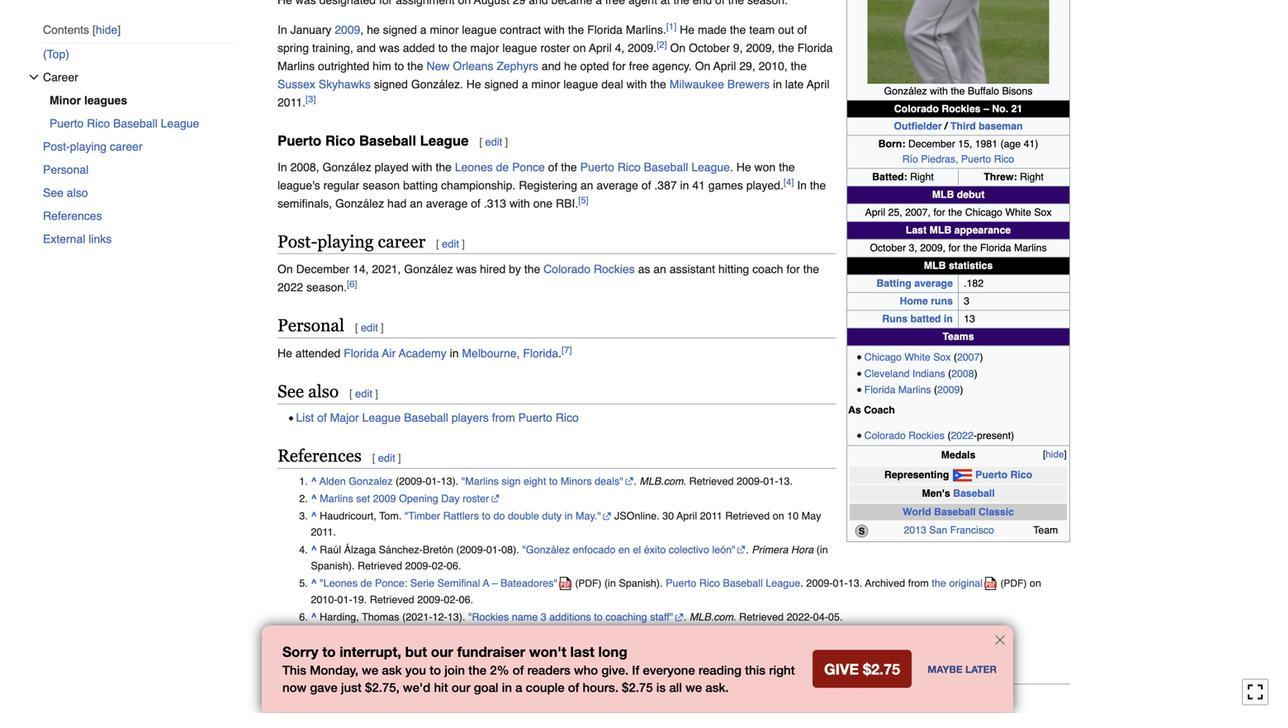 Task type: describe. For each thing, give the bounding box(es) containing it.
set
[[356, 493, 370, 505]]

primera
[[752, 544, 788, 556]]

indians
[[913, 368, 946, 380]]

ask
[[382, 664, 402, 679]]

0 vertical spatial post-playing career
[[43, 140, 143, 153]]

references link
[[43, 204, 236, 227]]

2 ^ from the top
[[311, 493, 317, 505]]

"leones de ponce: serie semifinal a – bateadores" link
[[320, 571, 573, 597]]

who
[[574, 664, 598, 679]]

0 vertical spatial 2009 link
[[335, 23, 361, 36]]

to inside he made the team out of spring training, and was added to the major league roster on april 4, 2009.
[[438, 41, 448, 55]]

( down indians
[[934, 384, 938, 396]]

staff"
[[650, 612, 674, 624]]

do
[[494, 511, 505, 523]]

rockies for colorado rockies – no. 21 outfielder / third baseman born: december 15, 1981 (age 41) río piedras, puerto rico
[[942, 103, 981, 115]]

but
[[405, 644, 427, 661]]

edit for external links
[[401, 669, 418, 681]]

1 horizontal spatial references
[[278, 446, 362, 466]]

2009- up the primera
[[737, 476, 764, 488]]

2 reference from the left
[[848, 692, 902, 706]]

melbourne,
[[462, 347, 520, 360]]

13.
[[848, 578, 863, 590]]

2009- up 04-
[[807, 578, 833, 590]]

01- up the primera
[[764, 476, 779, 488]]

[ for see also
[[350, 388, 353, 400]]

1 vertical spatial from
[[908, 578, 929, 590]]

baseball left players
[[404, 412, 449, 425]]

( right indians
[[949, 368, 952, 380]]

puerto up [5] link
[[581, 161, 615, 174]]

list of major league baseball players from puerto rico
[[296, 412, 579, 425]]

the up late
[[791, 60, 807, 73]]

29,
[[740, 60, 756, 73]]

was inside he made the team out of spring training, and was added to the major league roster on april 4, 2009.
[[379, 41, 400, 55]]

in right duty
[[565, 511, 573, 523]]

francisco
[[951, 525, 995, 537]]

( up 2008 link
[[954, 352, 958, 364]]

retrieved inside jsonline. 30 april 2011 retrieved on 10 may 2011.
[[726, 511, 770, 523]]

baseball down give.
[[582, 692, 626, 706]]

mlb down readers
[[526, 692, 550, 706]]

maybe
[[928, 664, 963, 676]]

may
[[802, 511, 822, 523]]

the up 9,
[[730, 23, 746, 36]]

1 vertical spatial -
[[399, 629, 402, 641]]

opted
[[580, 60, 609, 73]]

gave
[[310, 681, 338, 696]]

league down the . primera hora
[[766, 578, 801, 590]]

in for 2008,
[[278, 161, 287, 174]]

0 horizontal spatial external
[[43, 232, 85, 246]]

2022 link
[[951, 430, 974, 442]]

the inside in the semifinals, gonzález had an average of .313 with one rbi.
[[810, 179, 826, 192]]

opening
[[399, 493, 439, 505]]

edit link for see also
[[355, 388, 373, 400]]

on for on october 9, 2009, the florida marlins outrighted him to the
[[670, 41, 686, 55]]

external links link
[[43, 227, 236, 251]]

2009 inside in january 2009 , he signed a minor league contract with the florida marlins. [1]
[[335, 23, 361, 36]]

registering
[[519, 179, 578, 192]]

the down added at the top left
[[407, 60, 424, 73]]

he for ,
[[367, 23, 380, 36]]

hit
[[434, 681, 448, 696]]

skyhawks
[[319, 78, 371, 91]]

1 horizontal spatial puerto rico baseball league
[[278, 133, 469, 149]]

the left buffalo
[[951, 85, 965, 97]]

puerto down minor
[[50, 117, 84, 130]]

batted
[[911, 313, 941, 325]]

edit link for post-playing career
[[442, 238, 459, 250]]

(pdf) (in spanish). puerto rico baseball league . 2009-01-13. archived from the original
[[575, 578, 983, 590]]

league right major
[[362, 412, 401, 425]]

marlins down alden
[[320, 493, 353, 505]]

signed down him
[[374, 78, 408, 91]]

batting average link
[[877, 278, 953, 290]]

0 vertical spatial post-
[[43, 140, 70, 153]]

edit link for puerto rico baseball league
[[485, 136, 503, 148]]

baseball down león"
[[723, 578, 763, 590]]

] for personal
[[381, 322, 384, 334]]

puerto rico link
[[976, 469, 1033, 481]]

1 horizontal spatial colorado rockies link
[[865, 430, 945, 442]]

. up colectivo
[[684, 476, 687, 488]]

minor
[[50, 94, 81, 107]]

fullscreen image
[[1248, 684, 1264, 701]]

baseball up post-playing career link at the top left of page
[[113, 117, 158, 130]]

in for january
[[278, 23, 287, 36]]

fangraphs link
[[714, 692, 781, 706]]

1 vertical spatial roster
[[463, 493, 489, 505]]

with inside new orleans zephyrs and he opted for free agency. on april 29, 2010, the sussex skyhawks signed gonzález. he signed a minor league deal with the milwaukee brewers
[[627, 78, 647, 91]]

training,
[[312, 41, 353, 55]]

team
[[750, 23, 775, 36]]

edit for see also
[[355, 388, 373, 400]]

(in spanish)
[[311, 544, 828, 573]]

he inside he made the team out of spring training, and was added to the major league roster on april 4, 2009.
[[680, 23, 695, 36]]

hired
[[480, 263, 506, 276]]

[ edit ] for external links
[[395, 669, 424, 681]]

haudricourt,
[[320, 511, 377, 523]]

career link
[[43, 65, 236, 89]]

the down out on the top of the page
[[779, 41, 795, 55]]

gonzález right 2021,
[[404, 263, 453, 276]]

marlins inside mlb debut april 25, 2007, for the chicago white sox last mlb appearance october 3, 2009, for the florida marlins mlb statistics
[[1015, 242, 1047, 254]]

01- up 05
[[833, 578, 848, 590]]

the down agency.
[[651, 78, 667, 91]]

league inside in january 2009 , he signed a minor league contract with the florida marlins. [1]
[[462, 23, 497, 36]]

in down 2%
[[502, 681, 512, 696]]

list
[[296, 412, 314, 425]]

1 vertical spatial was
[[456, 263, 477, 276]]

21
[[1012, 103, 1023, 115]]

puerto down colectivo
[[666, 578, 697, 590]]

hours.
[[583, 681, 619, 696]]

1 vertical spatial see
[[278, 382, 304, 402]]

2022-
[[787, 612, 814, 624]]

, down the ask
[[396, 681, 400, 696]]

0 horizontal spatial )
[[960, 384, 964, 396]]

give
[[825, 661, 859, 679]]

piedras,
[[921, 153, 959, 165]]

1 horizontal spatial $2.75
[[622, 681, 653, 696]]

the up registering at the top left
[[561, 161, 577, 174]]

marlins inside chicago white sox ( 2007 ) cleveland indians ( 2008 ) florida marlins ( 2009 )
[[899, 384, 932, 396]]

also inside see also "link"
[[67, 186, 88, 199]]

1 vertical spatial (in
[[605, 578, 616, 590]]

of down 'who'
[[568, 681, 579, 696]]

álzaga
[[344, 544, 376, 556]]

florida inside the on october 9, 2009, the florida marlins outrighted him to the
[[798, 41, 833, 55]]

baseball up world baseball classic link
[[954, 488, 995, 500]]

chicago white sox ( 2007 ) cleveland indians ( 2008 ) florida marlins ( 2009 )
[[865, 352, 984, 396]]

2011. inside in late april 2011.
[[278, 96, 306, 109]]

had
[[388, 197, 407, 210]]

chicago white sox link
[[865, 352, 951, 364]]

[ edit ] for post-playing career
[[436, 238, 465, 250]]

our for hit
[[452, 681, 471, 696]]

he for and
[[564, 60, 577, 73]]

mlb.com for . mlb.com . retrieved 2022-04-05 .
[[690, 612, 734, 624]]

baseball down give
[[801, 692, 845, 706]]

april for in late april 2011.
[[807, 78, 830, 91]]

mlb.com for . mlb.com . retrieved 2009-01-13 .
[[640, 476, 684, 488]]

colorado for colorado rockies ( 2022 -present)
[[865, 430, 906, 442]]

0 horizontal spatial 3
[[541, 612, 547, 624]]

an inside . he won the league's regular season batting championship. registering an average of .387 in 41 games played.
[[581, 179, 594, 192]]

2 vertical spatial a
[[516, 681, 523, 696]]

gonzález up outfielder "link"
[[884, 85, 927, 97]]

mlb up 3, 2009, for
[[930, 224, 952, 236]]

– inside 'colorado rockies – no. 21 outfielder / third baseman born: december 15, 1981 (age 41) río piedras, puerto rico'
[[984, 103, 990, 115]]

the up but
[[405, 629, 420, 641]]

0 horizontal spatial personal
[[43, 163, 89, 176]]

el
[[633, 544, 641, 556]]

batted: right
[[873, 171, 934, 183]]

teams
[[943, 331, 975, 343]]

the inside in january 2009 , he signed a minor league contract with the florida marlins. [1]
[[568, 23, 584, 36]]

1 horizontal spatial external links
[[278, 662, 384, 682]]

[3] link
[[306, 94, 316, 104]]

milwaukee
[[670, 78, 724, 91]]

colorado rockies – no. 21 outfielder / third baseman born: december 15, 1981 (age 41) río piedras, puerto rico
[[879, 103, 1039, 165]]

player
[[405, 692, 436, 706]]

ponce
[[512, 161, 545, 174]]

0 horizontal spatial puerto rico baseball league
[[50, 117, 199, 130]]

14,
[[353, 263, 369, 276]]

0 horizontal spatial playing
[[70, 140, 107, 153]]

references inside 'link'
[[43, 209, 102, 222]]

01- down do
[[487, 544, 502, 556]]

may."
[[576, 511, 601, 523]]

puerto inside 'colorado rockies – no. 21 outfielder / third baseman born: december 15, 1981 (age 41) río piedras, puerto rico'
[[962, 153, 992, 165]]

threw:
[[984, 171, 1018, 183]]

in inside . he won the league's regular season batting championship. registering an average of .387 in 41 games played.
[[680, 179, 689, 192]]

"major leaguers - the baseball cube"
[[320, 629, 494, 641]]

to right eight
[[549, 476, 558, 488]]

2 vertical spatial and
[[382, 692, 402, 706]]

x small image
[[29, 72, 39, 82]]

played
[[375, 161, 409, 174]]

enfocado
[[573, 544, 616, 556]]

2 vertical spatial 2009
[[373, 493, 396, 505]]

1 horizontal spatial )
[[975, 368, 978, 380]]

01- inside on 2010-01-19
[[338, 594, 353, 606]]

of up registering at the top left
[[548, 161, 558, 174]]

. inside . he won the league's regular season batting championship. registering an average of .387 in 41 games played.
[[730, 161, 734, 174]]

career for career statistics and player information from mlb
[[296, 692, 331, 706]]

an inside in the semifinals, gonzález had an average of .313 with one rbi.
[[410, 197, 423, 210]]

. down semifinal
[[471, 594, 474, 606]]

.182
[[964, 278, 984, 290]]

runs batted in
[[883, 313, 953, 325]]

0 vertical spatial 06
[[447, 561, 458, 573]]

. right staff"
[[684, 612, 687, 624]]

with up /
[[930, 85, 948, 97]]

rbi.
[[556, 197, 579, 210]]

30
[[663, 511, 674, 523]]

on inside he made the team out of spring training, and was added to the major league roster on april 4, 2009.
[[573, 41, 586, 55]]

1 vertical spatial also
[[308, 382, 339, 402]]

. down the álzaga
[[352, 561, 355, 573]]

] for see also
[[375, 388, 378, 400]]

hide inside dropdown button
[[1046, 450, 1064, 460]]

0 vertical spatial puerto rico baseball league link
[[50, 112, 236, 135]]

gonzález up regular
[[323, 161, 371, 174]]

(top) link
[[43, 42, 236, 65]]

0 horizontal spatial $2.75
[[365, 681, 396, 696]]

won't
[[529, 644, 567, 661]]

1 horizontal spatial 2009 link
[[938, 384, 960, 396]]

. up thomas
[[364, 594, 367, 606]]

baseball link
[[954, 488, 995, 500]]

1 vertical spatial 06
[[459, 594, 471, 606]]

. mlb.com . retrieved 2009-01-13 .
[[634, 476, 793, 488]]

florida left the [7]
[[523, 347, 559, 360]]

or for baseball
[[568, 692, 578, 706]]

mlb down 3, 2009, for
[[924, 260, 946, 272]]

with inside in the semifinals, gonzález had an average of .313 with one rbi.
[[510, 197, 530, 210]]

edit for puerto rico baseball league
[[485, 136, 503, 148]]

silver medal – second place image
[[855, 525, 869, 538]]

hide inside 'contents hide'
[[96, 23, 118, 36]]

edit link for personal
[[361, 322, 378, 334]]

retrieved down 'ponce:'
[[370, 594, 415, 606]]

out
[[778, 23, 795, 36]]

in inside he attended florida air academy in melbourne, florida . [7]
[[450, 347, 459, 360]]

[ for post-playing career
[[436, 238, 439, 250]]

brewers
[[728, 78, 770, 91]]

the up batting
[[436, 161, 452, 174]]

retrieved up 2011
[[690, 476, 734, 488]]

, inside in january 2009 , he signed a minor league contract with the florida marlins. [1]
[[361, 23, 364, 36]]

4,
[[615, 41, 625, 55]]

. right deals"
[[634, 476, 637, 488]]

our for but
[[431, 644, 454, 661]]

[1] link
[[667, 21, 677, 32]]

( up 'medals'
[[948, 430, 951, 442]]

0 vertical spatial (2009-
[[396, 476, 426, 488]]

puerto up 2008,
[[278, 133, 322, 149]]

^ for on 2010-01-19
[[311, 578, 317, 590]]

leagues
[[84, 94, 127, 107]]

to left do
[[482, 511, 491, 523]]

we inside , we ask you to join the 2% of readers who give. if everyone reading this right now gave just
[[362, 664, 379, 679]]

retrieved up 'ponce:'
[[358, 561, 402, 573]]

0 vertical spatial colorado rockies link
[[544, 263, 635, 276]]

statistics inside mlb debut april 25, 2007, for the chicago white sox last mlb appearance october 3, 2009, for the florida marlins mlb statistics
[[949, 260, 993, 272]]

tom.
[[379, 511, 402, 523]]

the up orleans
[[451, 41, 467, 55]]

the right the by
[[524, 263, 541, 276]]

. down hora
[[801, 578, 804, 590]]

1 vertical spatial personal
[[278, 316, 344, 336]]

[5]
[[579, 195, 589, 205]]

league up leones
[[420, 133, 469, 149]]

bretón
[[423, 544, 454, 556]]

florida left air
[[344, 347, 379, 360]]

1 vertical spatial colorado
[[544, 263, 591, 276]]

01- up 'opening'
[[426, 476, 441, 488]]

baseball up "played"
[[359, 133, 416, 149]]

runs
[[883, 313, 908, 325]]

puerto up eight
[[519, 412, 553, 425]]

2 horizontal spatial $2.75
[[863, 661, 901, 679]]

0 vertical spatial 02-
[[432, 561, 447, 573]]

1 horizontal spatial post-playing career
[[278, 232, 426, 251]]

a inside in january 2009 , he signed a minor league contract with the florida marlins. [1]
[[420, 23, 427, 36]]

raúl
[[320, 544, 341, 556]]

of inside , we ask you to join the 2% of readers who give. if everyone reading this right now gave just
[[513, 664, 524, 679]]

3 ^ from the top
[[311, 511, 317, 523]]

hora
[[791, 544, 814, 556]]

1 vertical spatial links
[[347, 662, 384, 682]]

1 vertical spatial playing
[[318, 232, 374, 251]]

the inside . he won the league's regular season batting championship. registering an average of .387 in 41 games played.
[[779, 161, 795, 174]]

marlins inside the on october 9, 2009, the florida marlins outrighted him to the
[[278, 60, 315, 73]]

2009- down the "leones de ponce: serie semifinal a – bateadores"
[[417, 594, 444, 606]]

baseball down 12-
[[423, 629, 462, 641]]

(2021-
[[402, 612, 433, 624]]

2 vertical spatial from
[[500, 692, 523, 706]]

[ edit ] for personal
[[355, 322, 384, 334]]

double
[[508, 511, 539, 523]]

2008 link
[[952, 368, 975, 380]]

in for the
[[797, 179, 807, 192]]

, for , we ask you to join the 2% of readers who give. if everyone reading this right now gave just
[[356, 664, 359, 679]]

2011. inside jsonline. 30 april 2011 retrieved on 10 may 2011.
[[311, 527, 336, 539]]

edit for references
[[378, 453, 395, 465]]

1 horizontal spatial we
[[686, 681, 702, 696]]

retrieved down (pdf) (in spanish). puerto rico baseball league . 2009-01-13. archived from the original in the bottom of the page
[[739, 612, 784, 624]]

2 horizontal spatial )
[[980, 352, 984, 364]]

of right list
[[317, 412, 327, 425]]

league inside he made the team out of spring training, and was added to the major league roster on april 4, 2009.
[[503, 41, 537, 55]]

"marlins sign eight to minors deals" link
[[462, 476, 634, 488]]

. down harding, thomas (2021-12-13). "rockies name 3 additions to coaching staff"
[[504, 629, 507, 641]]

october inside the on october 9, 2009, the florida marlins outrighted him to the
[[689, 41, 730, 55]]

2 vertical spatial average
[[915, 278, 953, 290]]

san
[[930, 525, 948, 537]]

. right 04-
[[840, 612, 843, 624]]

^ link for alden gonzalez (2009-01-13). "marlins sign eight to minors deals"
[[311, 476, 317, 488]]

0 horizontal spatial career
[[110, 140, 143, 153]]

0 vertical spatial . retrieved 2009-02-06 .
[[352, 561, 461, 573]]

last
[[906, 224, 927, 236]]

. primera hora
[[746, 544, 814, 556]]

white inside mlb debut april 25, 2007, for the chicago white sox last mlb appearance october 3, 2009, for the florida marlins mlb statistics
[[1006, 207, 1032, 219]]

of inside he made the team out of spring training, and was added to the major league roster on april 4, 2009.
[[798, 23, 807, 36]]

1 horizontal spatial career
[[378, 232, 426, 251]]

sussex
[[278, 78, 316, 91]]

^ for . mlb.com . retrieved 2022-04-05 .
[[311, 612, 317, 624]]

9,
[[733, 41, 743, 55]]

1 vertical spatial (2009-
[[456, 544, 487, 556]]

an inside as an assistant hitting coach for the 2022 season.
[[654, 263, 667, 276]]

batted:
[[873, 171, 908, 183]]

^ link for on 2010-01-19
[[311, 578, 317, 590]]

league up 41
[[692, 161, 730, 174]]



Task type: locate. For each thing, give the bounding box(es) containing it.
0 vertical spatial on
[[573, 41, 586, 55]]

06 down semifinal
[[459, 594, 471, 606]]

on for on december 14, 2021, gonzález was hired by the colorado rockies
[[278, 263, 293, 276]]

to inside , we ask you to join the 2% of readers who give. if everyone reading this right now gave just
[[430, 664, 441, 679]]

. left the primera
[[746, 544, 749, 556]]

the left "original"
[[932, 578, 947, 590]]

. retrieved 2009-02-06 .
[[352, 561, 461, 573], [364, 594, 474, 606]]

1 vertical spatial 2009 link
[[938, 384, 960, 396]]

in inside in the semifinals, gonzález had an average of .313 with one rbi.
[[797, 179, 807, 192]]

[6]
[[347, 279, 357, 290]]

he up him
[[367, 23, 380, 36]]

with down free
[[627, 78, 647, 91]]

or for fangraphs
[[700, 692, 711, 706]]

$2.75
[[863, 661, 901, 679], [365, 681, 396, 696], [622, 681, 653, 696]]

puerto rico baseball league link for . he won the league's regular season batting championship. registering an average of .387 in 41 games played.
[[581, 161, 730, 174]]

1 vertical spatial . retrieved 2009-02-06 .
[[364, 594, 474, 606]]

to inside "sorry to interrupt, but our fundraiser won't last long this monday"
[[322, 644, 336, 661]]

average inside . he won the league's regular season batting championship. registering an average of .387 in 41 games played.
[[597, 179, 639, 192]]

0 vertical spatial our
[[431, 644, 454, 661]]

for inside new orleans zephyrs and he opted for free agency. on april 29, 2010, the sussex skyhawks signed gonzález. he signed a minor league deal with the milwaukee brewers
[[613, 60, 626, 73]]

minor inside in january 2009 , he signed a minor league contract with the florida marlins. [1]
[[430, 23, 459, 36]]

external links down references 'link' at the left of page
[[43, 232, 112, 246]]

2 horizontal spatial on
[[1030, 578, 1042, 590]]

april down batted:
[[865, 207, 886, 219]]

4 ^ link from the top
[[311, 544, 317, 556]]

in inside in january 2009 , he signed a minor league contract with the florida marlins. [1]
[[278, 23, 287, 36]]

he inside new orleans zephyrs and he opted for free agency. on april 29, 2010, the sussex skyhawks signed gonzález. he signed a minor league deal with the milwaukee brewers
[[564, 60, 577, 73]]

milwaukee brewers link
[[670, 78, 770, 91]]

of inside . he won the league's regular season batting championship. registering an average of .387 in 41 games played.
[[642, 179, 651, 192]]

6 ^ from the top
[[311, 612, 317, 624]]

2010,
[[759, 60, 788, 73]]

zephyrs
[[497, 60, 539, 73]]

league down minor leagues link
[[161, 117, 199, 130]]

coach
[[864, 405, 895, 417]]

harding,
[[320, 612, 359, 624]]

0 horizontal spatial 2011.
[[278, 96, 306, 109]]

in inside in late april 2011.
[[773, 78, 782, 91]]

april inside jsonline. 30 april 2011 retrieved on 10 may 2011.
[[677, 511, 697, 523]]

on up opted
[[573, 41, 586, 55]]

0 horizontal spatial (in
[[605, 578, 616, 590]]

colorado rockies link
[[544, 263, 635, 276], [865, 430, 945, 442]]

with inside in january 2009 , he signed a minor league contract with the florida marlins. [1]
[[544, 23, 565, 36]]

white inside chicago white sox ( 2007 ) cleveland indians ( 2008 ) florida marlins ( 2009 )
[[905, 352, 931, 364]]

0 horizontal spatial references
[[43, 209, 102, 222]]

0 vertical spatial minor
[[430, 23, 459, 36]]

april inside new orleans zephyrs and he opted for free agency. on april 29, 2010, the sussex skyhawks signed gonzález. he signed a minor league deal with the milwaukee brewers
[[714, 60, 736, 73]]

april inside mlb debut april 25, 2007, for the chicago white sox last mlb appearance october 3, 2009, for the florida marlins mlb statistics
[[865, 207, 886, 219]]

1 horizontal spatial see also
[[278, 382, 339, 402]]

, up outrighted at the left of the page
[[361, 23, 364, 36]]

hide button
[[1042, 448, 1069, 463]]

[
[[480, 136, 483, 148], [436, 238, 439, 250], [355, 322, 358, 334], [350, 388, 353, 400], [372, 453, 375, 465], [395, 669, 398, 681]]

] up ^ marlins set 2009 opening day roster
[[398, 453, 401, 465]]

3 down .182
[[964, 295, 970, 307]]

^
[[311, 476, 317, 488], [311, 493, 317, 505], [311, 511, 317, 523], [311, 544, 317, 556], [311, 578, 317, 590], [311, 612, 317, 624]]

the up goal
[[469, 664, 487, 679]]

1 horizontal spatial on
[[670, 41, 686, 55]]

. up reading
[[734, 612, 737, 624]]

] up air
[[381, 322, 384, 334]]

^ link left set
[[311, 493, 317, 505]]

third
[[951, 120, 976, 132]]

archived
[[865, 578, 906, 590]]

sox inside mlb debut april 25, 2007, for the chicago white sox last mlb appearance october 3, 2009, for the florida marlins mlb statistics
[[1035, 207, 1052, 219]]

0 vertical spatial white
[[1006, 207, 1032, 219]]

baseball up ".387" on the top
[[644, 161, 689, 174]]

new orleans zephyrs and he opted for free agency. on april 29, 2010, the sussex skyhawks signed gonzález. he signed a minor league deal with the milwaukee brewers
[[278, 60, 807, 91]]

marlins up the sussex
[[278, 60, 315, 73]]

, right all
[[694, 692, 697, 706]]

(in left spanish).
[[605, 578, 616, 590]]

0 horizontal spatial league
[[462, 23, 497, 36]]

] up in 2008, gonzález played with the leones de ponce of the puerto rico baseball league
[[505, 136, 508, 148]]

haudricourt, tom. "timber rattlers to do double duty in may."
[[320, 511, 601, 523]]

[ for personal
[[355, 322, 358, 334]]

1 horizontal spatial -
[[974, 430, 977, 442]]

1 horizontal spatial average
[[597, 179, 639, 192]]

^ for raúl álzaga sánchez-bretón (2009-01-08). "gonzález enfocado en el éxito colectivo león"
[[311, 544, 317, 556]]

our inside "sorry to interrupt, but our fundraiser won't last long this monday"
[[431, 644, 454, 661]]

roster down "marlins
[[463, 493, 489, 505]]

^ for alden gonzalez (2009-01-13). "marlins sign eight to minors deals"
[[311, 476, 317, 488]]

] for references
[[398, 453, 401, 465]]

florida inside chicago white sox ( 2007 ) cleveland indians ( 2008 ) florida marlins ( 2009 )
[[865, 384, 896, 396]]

"rockies name 3 additions to coaching staff" link
[[468, 612, 684, 624]]

10
[[788, 511, 799, 523]]

0 vertical spatial de
[[496, 161, 509, 174]]

leones
[[455, 161, 493, 174]]

0 horizontal spatial see
[[43, 186, 64, 199]]

0 vertical spatial roster
[[541, 41, 570, 55]]

we
[[362, 664, 379, 679], [686, 681, 702, 696]]

sox
[[1035, 207, 1052, 219], [934, 352, 951, 364]]

2011. down the sussex
[[278, 96, 306, 109]]

1 vertical spatial 2009
[[938, 384, 960, 396]]

playing up the 14,
[[318, 232, 374, 251]]

1 vertical spatial we
[[686, 681, 702, 696]]

0 vertical spatial 2011.
[[278, 96, 306, 109]]

he inside he attended florida air academy in melbourne, florida . [7]
[[278, 347, 292, 360]]

on inside the on october 9, 2009, the florida marlins outrighted him to the
[[670, 41, 686, 55]]

0 horizontal spatial 2009 link
[[335, 23, 361, 36]]

one
[[534, 197, 553, 210]]

see also inside "link"
[[43, 186, 88, 199]]

[6] link
[[347, 279, 357, 290]]

edit for post-playing career
[[442, 238, 459, 250]]

1 horizontal spatial on
[[773, 511, 785, 523]]

and left we'd
[[382, 692, 402, 706]]

home runs
[[900, 295, 953, 307]]

0 horizontal spatial statistics
[[335, 692, 379, 706]]

home
[[900, 295, 928, 307]]

career up personal link
[[110, 140, 143, 153]]

late
[[786, 78, 804, 91]]

(in inside (in spanish)
[[817, 544, 828, 556]]

de left ponce
[[496, 161, 509, 174]]

1 horizontal spatial post-
[[278, 232, 318, 251]]

1 vertical spatial league
[[503, 41, 537, 55]]

of right out on the top of the page
[[798, 23, 807, 36]]

(age 41)
[[1001, 138, 1039, 150]]

0 vertical spatial 13
[[964, 313, 976, 325]]

average
[[597, 179, 639, 192], [426, 197, 468, 210], [915, 278, 953, 290]]

2009 link up training,
[[335, 23, 361, 36]]

on down team at bottom right
[[1030, 578, 1042, 590]]

deals"
[[595, 476, 624, 488]]

^ link left alden
[[311, 476, 317, 488]]

close image
[[994, 633, 1007, 646]]

colorado rockies link left as
[[544, 263, 635, 276]]

we down interrupt, on the bottom of the page
[[362, 664, 379, 679]]

april for mlb debut april 25, 2007, for the chicago white sox last mlb appearance october 3, 2009, for the florida marlins mlb statistics
[[865, 207, 886, 219]]

. inside he attended florida air academy in melbourne, florida . [7]
[[559, 347, 562, 360]]

rockies
[[942, 103, 981, 115], [594, 263, 635, 276], [909, 430, 945, 442]]

in down the runs
[[944, 313, 953, 325]]

outfielder
[[894, 120, 942, 132]]

on inside jsonline. 30 april 2011 retrieved on 10 may 2011.
[[773, 511, 785, 523]]

1 ^ link from the top
[[311, 476, 317, 488]]

roster inside he made the team out of spring training, and was added to the major league roster on april 4, 2009.
[[541, 41, 570, 55]]

^ link for raúl álzaga sánchez-bretón (2009-01-08). "gonzález enfocado en el éxito colectivo león"
[[311, 544, 317, 556]]

, inside , we ask you to join the 2% of readers who give. if everyone reading this right now gave just
[[356, 664, 359, 679]]

colorado inside 'colorado rockies – no. 21 outfielder / third baseman born: december 15, 1981 (age 41) río piedras, puerto rico'
[[895, 103, 939, 115]]

08).
[[502, 544, 520, 556]]

[ for external links
[[395, 669, 398, 681]]

for inside as an assistant hitting coach for the 2022 season.
[[787, 263, 800, 276]]

a
[[483, 578, 489, 590]]

external links inside external links link
[[43, 232, 112, 246]]

rockies for colorado rockies ( 2022 -present)
[[909, 430, 945, 442]]

reading
[[699, 664, 742, 679]]

edit for personal
[[361, 322, 378, 334]]

0 horizontal spatial links
[[89, 232, 112, 246]]

edit link for references
[[378, 453, 395, 465]]

on right [2]
[[670, 41, 686, 55]]

1 reference from the left
[[629, 692, 682, 706]]

1 vertical spatial minor
[[532, 78, 561, 91]]

florida inside in january 2009 , he signed a minor league contract with the florida marlins. [1]
[[588, 23, 623, 36]]

(pdf) right "original"
[[1001, 578, 1027, 590]]

0 vertical spatial see
[[43, 186, 64, 199]]

edit link up we'd
[[401, 669, 418, 681]]

, or baseball reference
[[562, 692, 682, 706]]

- down thomas
[[399, 629, 402, 641]]

bisons
[[1003, 85, 1033, 97]]

1 or from the left
[[568, 692, 578, 706]]

jsonline.
[[615, 511, 660, 523]]

major
[[471, 41, 499, 55]]

1 horizontal spatial playing
[[318, 232, 374, 251]]

the inside , we ask you to join the 2% of readers who give. if everyone reading this right now gave just
[[469, 664, 487, 679]]

2 horizontal spatial an
[[654, 263, 667, 276]]

0 horizontal spatial 06
[[447, 561, 458, 573]]

right for threw: right
[[1020, 171, 1044, 183]]

league down contract
[[503, 41, 537, 55]]

bateadores"
[[501, 578, 558, 590]]

1 vertical spatial october
[[870, 242, 906, 254]]

air
[[382, 347, 396, 360]]

[ edit ] up major
[[350, 388, 378, 400]]

0 vertical spatial for
[[613, 60, 626, 73]]

0 horizontal spatial also
[[67, 186, 88, 199]]

links down references 'link' at the left of page
[[89, 232, 112, 246]]

1 vertical spatial rockies
[[594, 263, 635, 276]]

career for career
[[43, 70, 78, 84]]

4 ^ from the top
[[311, 544, 317, 556]]

mlb.com up 30
[[640, 476, 684, 488]]

see inside "link"
[[43, 186, 64, 199]]

1 vertical spatial career
[[378, 232, 426, 251]]

to inside the on october 9, 2009, the florida marlins outrighted him to the
[[395, 60, 404, 73]]

"major
[[320, 629, 350, 641]]

0 horizontal spatial –
[[492, 578, 498, 590]]

"leones de ponce: serie semifinal a – bateadores"
[[320, 578, 558, 590]]

– left no.
[[984, 103, 990, 115]]

edit link for external links
[[401, 669, 418, 681]]

(pdf) for (pdf) (in spanish). puerto rico baseball league . 2009-01-13. archived from the original
[[575, 578, 602, 590]]

season
[[363, 179, 400, 192]]

the inside as an assistant hitting coach for the 2022 season.
[[804, 263, 820, 276]]

gonzález inside in the semifinals, gonzález had an average of .313 with one rbi.
[[335, 197, 384, 210]]

alden gonzalez (2009-01-13). "marlins sign eight to minors deals"
[[320, 476, 624, 488]]

personal link
[[43, 158, 236, 181]]

13). for 01-
[[441, 476, 459, 488]]

"gonzález enfocado en el éxito colectivo león" link
[[522, 544, 746, 556]]

1 vertical spatial 2022
[[951, 430, 974, 442]]

on inside on 2010-01-19
[[1030, 578, 1042, 590]]

13). for 12-
[[448, 612, 466, 624]]

april inside he made the team out of spring training, and was added to the major league roster on april 4, 2009.
[[589, 41, 612, 55]]

a inside new orleans zephyrs and he opted for free agency. on april 29, 2010, the sussex skyhawks signed gonzález. he signed a minor league deal with the milwaukee brewers
[[522, 78, 528, 91]]

6 ^ link from the top
[[311, 612, 317, 624]]

1 horizontal spatial or
[[700, 692, 711, 706]]

1 horizontal spatial he
[[564, 60, 577, 73]]

he inside . he won the league's regular season batting championship. registering an average of .387 in 41 games played.
[[737, 161, 752, 174]]

, down readers
[[562, 692, 565, 706]]

retrieved right 2011
[[726, 511, 770, 523]]

of inside in the semifinals, gonzález had an average of .313 with one rbi.
[[471, 197, 481, 210]]

1 horizontal spatial 2022
[[951, 430, 974, 442]]

he inside new orleans zephyrs and he opted for free agency. on april 29, 2010, the sussex skyhawks signed gonzález. he signed a minor league deal with the milwaukee brewers
[[467, 78, 481, 91]]

puerto rico baseball league link for . 2009-01-13. archived from
[[666, 578, 801, 590]]

edit link up major
[[355, 388, 373, 400]]

as
[[848, 405, 862, 417]]

edit up major
[[355, 388, 373, 400]]

in 2008, gonzález played with the leones de ponce of the puerto rico baseball league
[[278, 161, 730, 174]]

april for jsonline. 30 april 2011 retrieved on 10 may 2011.
[[677, 511, 697, 523]]

1 horizontal spatial personal
[[278, 316, 344, 336]]

0 horizontal spatial see also
[[43, 186, 88, 199]]

0 vertical spatial an
[[581, 179, 594, 192]]

rockies inside 'colorado rockies – no. 21 outfielder / third baseman born: december 15, 1981 (age 41) río piedras, puerto rico'
[[942, 103, 981, 115]]

1 vertical spatial average
[[426, 197, 468, 210]]

, for , or baseball reference
[[562, 692, 565, 706]]

[ edit ] up gonzalez
[[372, 453, 401, 465]]

this
[[283, 664, 306, 679]]

] for puerto rico baseball league
[[505, 136, 508, 148]]

he inside in january 2009 , he signed a minor league contract with the florida marlins. [1]
[[367, 23, 380, 36]]

. up semifinal
[[458, 561, 461, 573]]

2 ^ link from the top
[[311, 493, 317, 505]]

edit link up 'florida air academy' link
[[361, 322, 378, 334]]

1 vertical spatial external links
[[278, 662, 384, 682]]

0 horizontal spatial roster
[[463, 493, 489, 505]]

post- down the semifinals,
[[278, 232, 318, 251]]

0 horizontal spatial career
[[43, 70, 78, 84]]

^ link left the raúl
[[311, 544, 317, 556]]

also down personal link
[[67, 186, 88, 199]]

sox inside chicago white sox ( 2007 ) cleveland indians ( 2008 ) florida marlins ( 2009 )
[[934, 352, 951, 364]]

1 vertical spatial 02-
[[444, 594, 459, 606]]

minor inside new orleans zephyrs and he opted for free agency. on april 29, 2010, the sussex skyhawks signed gonzález. he signed a minor league deal with the milwaukee brewers
[[532, 78, 561, 91]]

1 horizontal spatial white
[[1006, 207, 1032, 219]]

monday
[[310, 664, 356, 679]]

for
[[613, 60, 626, 73], [787, 263, 800, 276]]

he attended florida air academy in melbourne, florida . [7]
[[278, 345, 572, 360]]

from
[[492, 412, 515, 425], [908, 578, 929, 590], [500, 692, 523, 706]]

to right the additions
[[594, 612, 603, 624]]

.313
[[484, 197, 507, 210]]

2 or from the left
[[700, 692, 711, 706]]

0 vertical spatial external
[[43, 232, 85, 246]]

just
[[341, 681, 362, 696]]

contents hide
[[43, 23, 118, 36]]

with up batting
[[412, 161, 433, 174]]

1 horizontal spatial 2011.
[[311, 527, 336, 539]]

5 ^ link from the top
[[311, 578, 317, 590]]

batting average
[[877, 278, 953, 290]]

1 horizontal spatial reference
[[848, 692, 902, 706]]

2 right from the left
[[1020, 171, 1044, 183]]

harding, thomas (2021-12-13). "rockies name 3 additions to coaching staff"
[[320, 612, 674, 624]]

colorado for colorado rockies – no. 21 outfielder / third baseman born: december 15, 1981 (age 41) río piedras, puerto rico
[[895, 103, 939, 115]]

0 horizontal spatial 13
[[779, 476, 790, 488]]

signed down zephyrs
[[485, 78, 519, 91]]

1 ^ from the top
[[311, 476, 317, 488]]

1 vertical spatial post-
[[278, 232, 318, 251]]

1 horizontal spatial statistics
[[949, 260, 993, 272]]

external down sorry
[[278, 662, 343, 682]]

3 right the name
[[541, 612, 547, 624]]

april inside in late april 2011.
[[807, 78, 830, 91]]

0 horizontal spatial an
[[410, 197, 423, 210]]

] down 'florida air academy' link
[[375, 388, 378, 400]]

puerto down 1981
[[962, 153, 992, 165]]

0 vertical spatial from
[[492, 412, 515, 425]]

on october 9, 2009, the florida marlins outrighted him to the
[[278, 41, 833, 73]]

right for batted: right
[[910, 171, 934, 183]]

december up the season.
[[296, 263, 350, 276]]

. right melbourne,
[[559, 347, 562, 360]]

puerto rico baseball league link down leagues
[[50, 112, 236, 135]]

0 horizontal spatial (2009-
[[396, 476, 426, 488]]

[ edit ] for puerto rico baseball league
[[480, 136, 508, 148]]

de
[[496, 161, 509, 174], [361, 578, 372, 590]]

0 horizontal spatial average
[[426, 197, 468, 210]]

– right the a
[[492, 578, 498, 590]]

1 horizontal spatial and
[[382, 692, 402, 706]]

batting
[[403, 179, 438, 192]]

our
[[431, 644, 454, 661], [452, 681, 471, 696]]

colorado rockies ( 2022 -present)
[[865, 430, 1015, 442]]

in left 41
[[680, 179, 689, 192]]

an right as
[[654, 263, 667, 276]]

december inside 'colorado rockies – no. 21 outfielder / third baseman born: december 15, 1981 (age 41) río piedras, puerto rico'
[[909, 138, 956, 150]]

[ edit ] for references
[[372, 453, 401, 465]]

colorado rockies link down coach
[[865, 430, 945, 442]]

minor
[[430, 23, 459, 36], [532, 78, 561, 91]]

baseball up 2013 san francisco
[[934, 506, 976, 518]]

0 vertical spatial (in
[[817, 544, 828, 556]]

0 vertical spatial october
[[689, 41, 730, 55]]

0 horizontal spatial de
[[361, 578, 372, 590]]

[ edit ] for see also
[[350, 388, 378, 400]]

april
[[589, 41, 612, 55], [714, 60, 736, 73], [807, 78, 830, 91], [865, 207, 886, 219], [677, 511, 697, 523]]

on inside new orleans zephyrs and he opted for free agency. on april 29, 2010, the sussex skyhawks signed gonzález. he signed a minor league deal with the milwaukee brewers
[[695, 60, 711, 73]]

, for , or fangraphs
[[694, 692, 697, 706]]

2009.
[[628, 41, 657, 55]]

13). up cube"
[[448, 612, 466, 624]]

1 horizontal spatial october
[[870, 242, 906, 254]]

to up hit
[[430, 664, 441, 679]]

(pdf) inside (pdf) (in spanish). puerto rico baseball league . 2009-01-13. archived from the original
[[575, 578, 602, 590]]

0 vertical spatial average
[[597, 179, 639, 192]]

] for external links
[[421, 669, 424, 681]]

he
[[367, 23, 380, 36], [564, 60, 577, 73]]

2 vertical spatial league
[[564, 78, 598, 91]]

signed inside in january 2009 , he signed a minor league contract with the florida marlins. [1]
[[383, 23, 417, 36]]

league inside new orleans zephyrs and he opted for free agency. on april 29, 2010, the sussex skyhawks signed gonzález. he signed a minor league deal with the milwaukee brewers
[[564, 78, 598, 91]]

2 vertical spatial in
[[797, 179, 807, 192]]

roster up new orleans zephyrs and he opted for free agency. on april 29, 2010, the sussex skyhawks signed gonzález. he signed a minor league deal with the milwaukee brewers
[[541, 41, 570, 55]]

by
[[509, 263, 521, 276]]

with
[[544, 23, 565, 36], [627, 78, 647, 91], [930, 85, 948, 97], [412, 161, 433, 174], [510, 197, 530, 210]]

1 vertical spatial a
[[522, 78, 528, 91]]

2 (pdf) from the left
[[1001, 578, 1027, 590]]

3 ^ link from the top
[[311, 511, 317, 523]]

the florida
[[964, 242, 1012, 254]]

1 vertical spatial colorado rockies link
[[865, 430, 945, 442]]

florida air academy link
[[344, 347, 447, 360]]

1 (pdf) from the left
[[575, 578, 602, 590]]

2009 link
[[335, 23, 361, 36], [938, 384, 960, 396]]

and inside new orleans zephyrs and he opted for free agency. on april 29, 2010, the sussex skyhawks signed gonzález. he signed a minor league deal with the milwaukee brewers
[[542, 60, 561, 73]]

^ link for . mlb.com . retrieved 2022-04-05 .
[[311, 612, 317, 624]]

a left couple
[[516, 681, 523, 696]]

0 horizontal spatial reference
[[629, 692, 682, 706]]

[ for puerto rico baseball league
[[480, 136, 483, 148]]

1 vertical spatial external
[[278, 662, 343, 682]]

1 vertical spatial an
[[410, 197, 423, 210]]

1 vertical spatial december
[[296, 263, 350, 276]]

] for post-playing career
[[462, 238, 465, 250]]

0 vertical spatial 3
[[964, 295, 970, 307]]

florida down cleveland
[[865, 384, 896, 396]]

0 horizontal spatial october
[[689, 41, 730, 55]]

río
[[903, 153, 919, 165]]

. up '10'
[[790, 476, 793, 488]]

regular
[[324, 179, 360, 192]]

1 right from the left
[[910, 171, 934, 183]]

mlb left debut
[[933, 189, 955, 201]]

2009 up tom.
[[373, 493, 396, 505]]

long
[[599, 644, 628, 661]]

1981
[[975, 138, 998, 150]]

average inside in the semifinals, gonzález had an average of .313 with one rbi.
[[426, 197, 468, 210]]

0 horizontal spatial colorado rockies link
[[544, 263, 635, 276]]

and inside he made the team out of spring training, and was added to the major league roster on april 4, 2009.
[[357, 41, 376, 55]]

references
[[43, 209, 102, 222], [278, 446, 362, 466]]

1 vertical spatial white
[[905, 352, 931, 364]]

2009- up serie
[[405, 561, 432, 573]]

minors
[[561, 476, 592, 488]]

2 horizontal spatial average
[[915, 278, 953, 290]]

^ link up 2010-
[[311, 578, 317, 590]]

2011. up the raúl
[[311, 527, 336, 539]]

0 horizontal spatial 2022
[[278, 281, 303, 294]]

0 vertical spatial references
[[43, 209, 102, 222]]

october inside mlb debut april 25, 2007, for the chicago white sox last mlb appearance october 3, 2009, for the florida marlins mlb statistics
[[870, 242, 906, 254]]

(pdf) for (pdf)
[[1001, 578, 1027, 590]]

rico inside 'colorado rockies – no. 21 outfielder / third baseman born: december 15, 1981 (age 41) río piedras, puerto rico'
[[994, 153, 1015, 165]]

[ for references
[[372, 453, 375, 465]]

puerto up baseball link
[[976, 469, 1008, 481]]

2009 inside chicago white sox ( 2007 ) cleveland indians ( 2008 ) florida marlins ( 2009 )
[[938, 384, 960, 396]]

[ up leones
[[480, 136, 483, 148]]

attended
[[296, 347, 341, 360]]

2010-
[[311, 594, 338, 606]]

name
[[512, 612, 538, 624]]

0 vertical spatial a
[[420, 23, 427, 36]]

1 horizontal spatial an
[[581, 179, 594, 192]]

puerto rico baseball league up post-playing career link at the top left of page
[[50, 117, 199, 130]]

information
[[439, 692, 497, 706]]

world
[[903, 506, 932, 518]]

mlb.com
[[640, 476, 684, 488], [690, 612, 734, 624]]

5 ^ from the top
[[311, 578, 317, 590]]

[ up gonzalez
[[372, 453, 375, 465]]

2022 inside as an assistant hitting coach for the 2022 season.
[[278, 281, 303, 294]]



Task type: vqa. For each thing, say whether or not it's contained in the screenshot.


